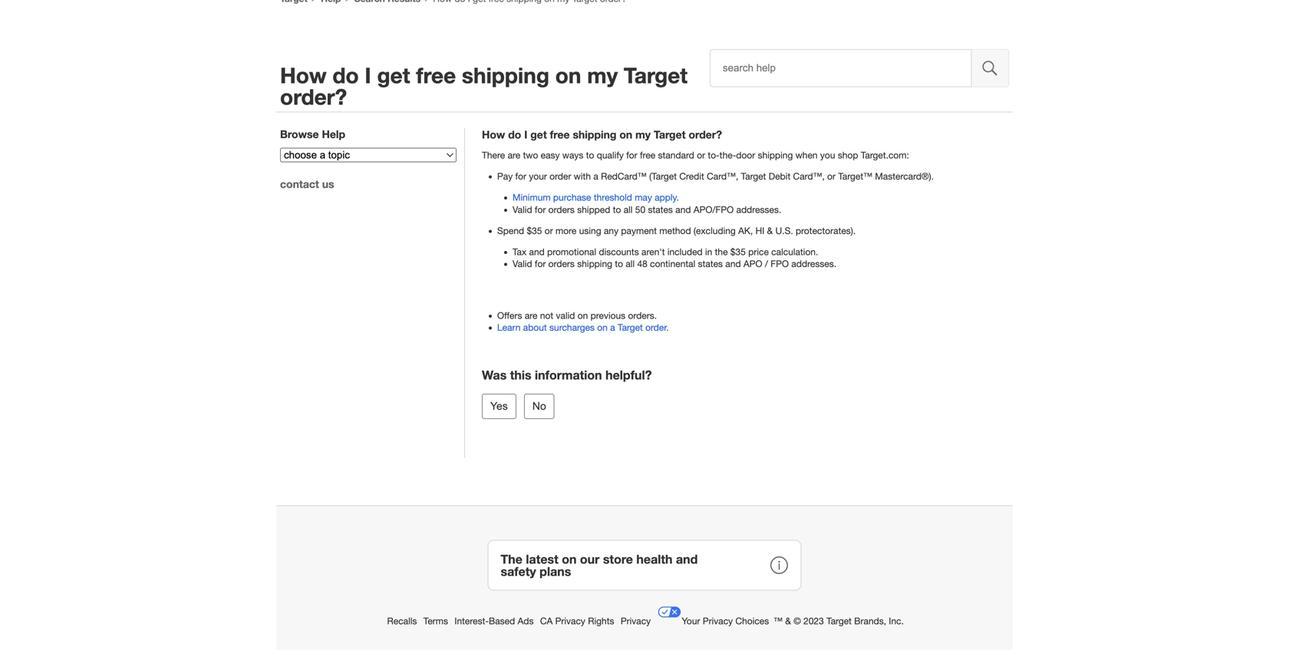 Task type: vqa. For each thing, say whether or not it's contained in the screenshot.
rightmost flair
no



Task type: locate. For each thing, give the bounding box(es) containing it.
a
[[594, 171, 599, 182], [611, 322, 616, 333]]

shipping inside how do i get free shipping on my target order?
[[462, 62, 550, 88]]

1 orders from the top
[[549, 204, 575, 215]]

for inside minimum purchase threshold may apply. valid for orders shipped to all 50 states and apo/fpo addresses.
[[535, 204, 546, 215]]

states
[[648, 204, 673, 215], [698, 258, 723, 269]]

for down the minimum
[[535, 204, 546, 215]]

0 horizontal spatial states
[[648, 204, 673, 215]]

a inside the offers are not valid on previous orders. learn about surcharges on a target order.
[[611, 322, 616, 333]]

the
[[501, 552, 523, 567]]

to
[[586, 150, 595, 160], [613, 204, 621, 215], [615, 258, 623, 269]]

valid inside tax and promotional discounts aren't included in the $35 price calculation. valid for orders shipping to all 48 continental states and apo / fpo addresses.
[[513, 258, 532, 269]]

1 horizontal spatial i
[[525, 128, 528, 141]]

apply.
[[655, 192, 679, 203]]

states down "apply."
[[648, 204, 673, 215]]

payment
[[621, 225, 657, 236]]

previous
[[591, 310, 626, 321]]

1 horizontal spatial are
[[525, 310, 538, 321]]

$35 right the
[[731, 246, 746, 257]]

card™, down the-
[[707, 171, 739, 182]]

0 vertical spatial &
[[768, 225, 773, 236]]

1 card™, from the left
[[707, 171, 739, 182]]

do inside how do i get free shipping on my target order?
[[333, 62, 359, 88]]

0 vertical spatial or
[[697, 150, 706, 160]]

1 vertical spatial get
[[531, 128, 547, 141]]

3 privacy from the left
[[703, 616, 733, 627]]

None image field
[[972, 49, 1010, 87]]

for right qualify
[[627, 150, 638, 160]]

on
[[556, 62, 582, 88], [620, 128, 633, 141], [578, 310, 588, 321], [598, 322, 608, 333], [562, 552, 577, 567]]

None submit
[[482, 394, 517, 419], [524, 394, 555, 419], [482, 394, 517, 419], [524, 394, 555, 419]]

0 horizontal spatial order?
[[280, 84, 347, 109]]

target
[[624, 62, 688, 88], [654, 128, 686, 141], [741, 171, 767, 182], [618, 322, 643, 333], [827, 616, 852, 627]]

not
[[540, 310, 554, 321]]

states inside tax and promotional discounts aren't included in the $35 price calculation. valid for orders shipping to all 48 continental states and apo / fpo addresses.
[[698, 258, 723, 269]]

my inside how do i get free shipping on my target order?
[[588, 62, 618, 88]]

contact
[[280, 178, 319, 190]]

addresses. up ak, hi
[[737, 204, 782, 215]]

are left two
[[508, 150, 521, 160]]

latest
[[526, 552, 559, 567]]

how do i get free shipping on my target order? up there
[[280, 62, 688, 109]]

logo image
[[658, 600, 682, 625]]

0 horizontal spatial or
[[545, 225, 553, 236]]

store
[[603, 552, 633, 567]]

this
[[510, 368, 532, 382]]

order
[[550, 171, 572, 182]]

all left 50
[[624, 204, 633, 215]]

to down discounts
[[615, 258, 623, 269]]

for inside tax and promotional discounts aren't included in the $35 price calculation. valid for orders shipping to all 48 continental states and apo / fpo addresses.
[[535, 258, 546, 269]]

browse
[[280, 128, 319, 141]]

1 horizontal spatial privacy
[[621, 616, 651, 627]]

privacy right your
[[703, 616, 733, 627]]

purchase
[[554, 192, 592, 203]]

to inside minimum purchase threshold may apply. valid for orders shipped to all 50 states and apo/fpo addresses.
[[613, 204, 621, 215]]

contact us
[[280, 178, 334, 190]]

based
[[489, 616, 515, 627]]

& left u.s.
[[768, 225, 773, 236]]

minimum purchase threshold may apply. link
[[513, 192, 679, 203]]

how do i get free shipping on my target order?
[[280, 62, 688, 109], [482, 128, 722, 141]]

all inside minimum purchase threshold may apply. valid for orders shipped to all 50 states and apo/fpo addresses.
[[624, 204, 633, 215]]

1 horizontal spatial how
[[482, 128, 505, 141]]

to down threshold on the left of page
[[613, 204, 621, 215]]

tax and promotional discounts aren't included in the $35 price calculation. valid for orders shipping to all 48 continental states and apo / fpo addresses.
[[513, 246, 840, 269]]

valid down the minimum
[[513, 204, 532, 215]]

for
[[627, 150, 638, 160], [516, 171, 527, 182], [535, 204, 546, 215], [535, 258, 546, 269]]

how up there
[[482, 128, 505, 141]]

the latest on our store health and safety plans link
[[488, 540, 802, 591]]

i
[[365, 62, 371, 88], [525, 128, 528, 141]]

valid
[[513, 204, 532, 215], [513, 258, 532, 269]]

the latest on our store health and safety plans
[[501, 552, 698, 579]]

0 vertical spatial do
[[333, 62, 359, 88]]

information
[[535, 368, 602, 382]]

1 vertical spatial order?
[[689, 128, 722, 141]]

0 horizontal spatial $35
[[527, 225, 542, 236]]

debit
[[769, 171, 791, 182]]

privacy right ca
[[556, 616, 586, 627]]

1 vertical spatial addresses.
[[792, 258, 837, 269]]

0 horizontal spatial get
[[377, 62, 410, 88]]

privacy inside your privacy choices 'link'
[[703, 616, 733, 627]]

$35
[[527, 225, 542, 236], [731, 246, 746, 257]]

how up browse
[[280, 62, 327, 88]]

addresses. inside tax and promotional discounts aren't included in the $35 price calculation. valid for orders shipping to all 48 continental states and apo / fpo addresses.
[[792, 258, 837, 269]]

shipping inside tax and promotional discounts aren't included in the $35 price calculation. valid for orders shipping to all 48 continental states and apo / fpo addresses.
[[578, 258, 613, 269]]

& left ©
[[786, 616, 791, 627]]

states inside minimum purchase threshold may apply. valid for orders shipped to all 50 states and apo/fpo addresses.
[[648, 204, 673, 215]]

0 vertical spatial all
[[624, 204, 633, 215]]

and down "apply."
[[676, 204, 691, 215]]

apo
[[744, 258, 763, 269]]

a right with
[[594, 171, 599, 182]]

0 horizontal spatial do
[[333, 62, 359, 88]]

how do i get free shipping on my target order? up qualify
[[482, 128, 722, 141]]

was this information helpful?
[[482, 368, 652, 382]]

card™, down when
[[794, 171, 825, 182]]

learn about surcharges on a target order. link
[[498, 322, 669, 333]]

2 vertical spatial to
[[615, 258, 623, 269]]

how inside how do i get free shipping on my target order?
[[280, 62, 327, 88]]

your privacy choices
[[682, 616, 770, 627]]

0 vertical spatial are
[[508, 150, 521, 160]]

mastercard®).
[[876, 171, 934, 182]]

safety
[[501, 564, 536, 579]]

for up not
[[535, 258, 546, 269]]

ways
[[563, 150, 584, 160]]

1 horizontal spatial my
[[636, 128, 651, 141]]

are inside the offers are not valid on previous orders. learn about surcharges on a target order.
[[525, 310, 538, 321]]

all left 48
[[626, 258, 635, 269]]

are for offers
[[525, 310, 538, 321]]

addresses. down calculation.
[[792, 258, 837, 269]]

your privacy choices link
[[658, 600, 772, 627]]

are
[[508, 150, 521, 160], [525, 310, 538, 321]]

get
[[377, 62, 410, 88], [531, 128, 547, 141]]

2 valid from the top
[[513, 258, 532, 269]]

minimum
[[513, 192, 551, 203]]

and right health
[[676, 552, 698, 567]]

1 horizontal spatial free
[[550, 128, 570, 141]]

1 horizontal spatial card™,
[[794, 171, 825, 182]]

order? up to-
[[689, 128, 722, 141]]

all
[[624, 204, 633, 215], [626, 258, 635, 269]]

0 vertical spatial free
[[416, 62, 456, 88]]

orders down the promotional
[[549, 258, 575, 269]]

™
[[774, 616, 783, 627]]

continental
[[650, 258, 696, 269]]

method
[[660, 225, 691, 236]]

free
[[416, 62, 456, 88], [550, 128, 570, 141], [640, 150, 656, 160]]

1 vertical spatial valid
[[513, 258, 532, 269]]

minimum purchase threshold may apply. valid for orders shipped to all 50 states and apo/fpo addresses.
[[513, 192, 782, 215]]

0 horizontal spatial a
[[594, 171, 599, 182]]

do up help
[[333, 62, 359, 88]]

target inside the offers are not valid on previous orders. learn about surcharges on a target order.
[[618, 322, 643, 333]]

a down the previous
[[611, 322, 616, 333]]

order? inside how do i get free shipping on my target order?
[[280, 84, 347, 109]]

0 vertical spatial get
[[377, 62, 410, 88]]

1 vertical spatial $35
[[731, 246, 746, 257]]

1 horizontal spatial a
[[611, 322, 616, 333]]

how
[[280, 62, 327, 88], [482, 128, 505, 141]]

0 horizontal spatial are
[[508, 150, 521, 160]]

1 vertical spatial &
[[786, 616, 791, 627]]

your
[[682, 616, 701, 627]]

0 horizontal spatial privacy
[[556, 616, 586, 627]]

2 privacy from the left
[[621, 616, 651, 627]]

on inside how do i get free shipping on my target order?
[[556, 62, 582, 88]]

u.s.
[[776, 225, 794, 236]]

states down 'in'
[[698, 258, 723, 269]]

0 vertical spatial orders
[[549, 204, 575, 215]]

0 vertical spatial i
[[365, 62, 371, 88]]

addresses. inside minimum purchase threshold may apply. valid for orders shipped to all 50 states and apo/fpo addresses.
[[737, 204, 782, 215]]

1 vertical spatial do
[[508, 128, 522, 141]]

1 horizontal spatial do
[[508, 128, 522, 141]]

0 vertical spatial my
[[588, 62, 618, 88]]

offers
[[498, 310, 522, 321]]

0 horizontal spatial how
[[280, 62, 327, 88]]

0 vertical spatial order?
[[280, 84, 347, 109]]

valid down tax
[[513, 258, 532, 269]]

1 vertical spatial to
[[613, 204, 621, 215]]

are for there
[[508, 150, 521, 160]]

privacy right rights
[[621, 616, 651, 627]]

(excluding
[[694, 225, 736, 236]]

valid inside minimum purchase threshold may apply. valid for orders shipped to all 50 states and apo/fpo addresses.
[[513, 204, 532, 215]]

ads
[[518, 616, 534, 627]]

1 vertical spatial states
[[698, 258, 723, 269]]

or
[[697, 150, 706, 160], [545, 225, 553, 236]]

or left to-
[[697, 150, 706, 160]]

shipping
[[462, 62, 550, 88], [573, 128, 617, 141], [758, 150, 793, 160], [578, 258, 613, 269]]

get inside how do i get free shipping on my target order?
[[377, 62, 410, 88]]

there are two easy ways to qualify for free standard or to-the-door shipping when you shop target.com:
[[482, 150, 910, 160]]

to right 'ways'
[[586, 150, 595, 160]]

1 horizontal spatial $35
[[731, 246, 746, 257]]

2 orders from the top
[[549, 258, 575, 269]]

0 horizontal spatial addresses.
[[737, 204, 782, 215]]

2 horizontal spatial privacy
[[703, 616, 733, 627]]

recalls
[[387, 616, 417, 627]]

0 vertical spatial addresses.
[[737, 204, 782, 215]]

or target™
[[828, 171, 873, 182]]

terms link
[[424, 616, 451, 627]]

fpo
[[771, 258, 789, 269]]

1 vertical spatial are
[[525, 310, 538, 321]]

addresses.
[[737, 204, 782, 215], [792, 258, 837, 269]]

0 vertical spatial how do i get free shipping on my target order?
[[280, 62, 688, 109]]

0 vertical spatial states
[[648, 204, 673, 215]]

1 horizontal spatial states
[[698, 258, 723, 269]]

1 vertical spatial my
[[636, 128, 651, 141]]

or left more
[[545, 225, 553, 236]]

0 horizontal spatial my
[[588, 62, 618, 88]]

2 horizontal spatial free
[[640, 150, 656, 160]]

are up about
[[525, 310, 538, 321]]

do up pay
[[508, 128, 522, 141]]

orders down purchase
[[549, 204, 575, 215]]

there
[[482, 150, 505, 160]]

0 vertical spatial how
[[280, 62, 327, 88]]

0 horizontal spatial &
[[768, 225, 773, 236]]

0 horizontal spatial card™,
[[707, 171, 739, 182]]

in
[[706, 246, 713, 257]]

you
[[821, 150, 836, 160]]

1 vertical spatial how
[[482, 128, 505, 141]]

0 vertical spatial to
[[586, 150, 595, 160]]

$35 right spend
[[527, 225, 542, 236]]

and
[[676, 204, 691, 215], [529, 246, 545, 257], [726, 258, 741, 269], [676, 552, 698, 567]]

1 vertical spatial a
[[611, 322, 616, 333]]

order? up the browse help on the left top of the page
[[280, 84, 347, 109]]

1 valid from the top
[[513, 204, 532, 215]]

plans
[[540, 564, 571, 579]]

orders.
[[628, 310, 657, 321]]

1 vertical spatial all
[[626, 258, 635, 269]]

1 horizontal spatial addresses.
[[792, 258, 837, 269]]

1 vertical spatial orders
[[549, 258, 575, 269]]

0 vertical spatial valid
[[513, 204, 532, 215]]

&
[[768, 225, 773, 236], [786, 616, 791, 627]]

0 vertical spatial $35
[[527, 225, 542, 236]]

my
[[588, 62, 618, 88], [636, 128, 651, 141]]



Task type: describe. For each thing, give the bounding box(es) containing it.
door
[[737, 150, 756, 160]]

2 card™, from the left
[[794, 171, 825, 182]]

any
[[604, 225, 619, 236]]

1 horizontal spatial &
[[786, 616, 791, 627]]

using
[[579, 225, 602, 236]]

learn
[[498, 322, 521, 333]]

2 vertical spatial free
[[640, 150, 656, 160]]

1 vertical spatial or
[[545, 225, 553, 236]]

credit
[[680, 171, 705, 182]]

threshold
[[594, 192, 633, 203]]

1 vertical spatial i
[[525, 128, 528, 141]]

health
[[637, 552, 673, 567]]

orders inside tax and promotional discounts aren't included in the $35 price calculation. valid for orders shipping to all 48 continental states and apo / fpo addresses.
[[549, 258, 575, 269]]

ca
[[540, 616, 553, 627]]

two
[[523, 150, 538, 160]]

order.
[[646, 322, 669, 333]]

was
[[482, 368, 507, 382]]

for right pay
[[516, 171, 527, 182]]

with
[[574, 171, 591, 182]]

search help text field
[[710, 49, 972, 87]]

valid
[[556, 310, 575, 321]]

1 horizontal spatial or
[[697, 150, 706, 160]]

qualify
[[597, 150, 624, 160]]

to inside tax and promotional discounts aren't included in the $35 price calculation. valid for orders shipping to all 48 continental states and apo / fpo addresses.
[[615, 258, 623, 269]]

help
[[322, 128, 346, 141]]

when
[[796, 150, 818, 160]]

tax
[[513, 246, 527, 257]]

1 privacy from the left
[[556, 616, 586, 627]]

1 horizontal spatial order?
[[689, 128, 722, 141]]

terms
[[424, 616, 448, 627]]

promotional
[[548, 246, 597, 257]]

50
[[636, 204, 646, 215]]

pay
[[498, 171, 513, 182]]

to-
[[708, 150, 720, 160]]

ca privacy rights link
[[540, 616, 617, 627]]

spend
[[498, 225, 524, 236]]

0 horizontal spatial i
[[365, 62, 371, 88]]

shop target.com:
[[838, 150, 910, 160]]

0 horizontal spatial free
[[416, 62, 456, 88]]

spend $35 or more using any payment method (excluding ak, hi & u.s. protectorates).
[[498, 225, 856, 236]]

redcard™ (target
[[601, 171, 677, 182]]

aren't
[[642, 246, 665, 257]]

may
[[635, 192, 653, 203]]

48
[[638, 258, 648, 269]]

interest-based ads link
[[455, 616, 537, 627]]

privacy link
[[621, 616, 654, 627]]

orders inside minimum purchase threshold may apply. valid for orders shipped to all 50 states and apo/fpo addresses.
[[549, 204, 575, 215]]

apo/fpo
[[694, 204, 734, 215]]

us
[[322, 178, 334, 190]]

pay for your order with a redcard™ (target credit card™, target debit card™, or target™ mastercard®).
[[498, 171, 934, 182]]

the
[[715, 246, 728, 257]]

rights
[[588, 616, 615, 627]]

contact us link
[[280, 178, 334, 190]]

™ & © 2023 target brands, inc.
[[774, 616, 904, 627]]

1 vertical spatial free
[[550, 128, 570, 141]]

more
[[556, 225, 577, 236]]

and right tax
[[529, 246, 545, 257]]

target inside how do i get free shipping on my target order?
[[624, 62, 688, 88]]

calculation.
[[772, 246, 819, 257]]

recalls link
[[387, 616, 420, 627]]

all inside tax and promotional discounts aren't included in the $35 price calculation. valid for orders shipping to all 48 continental states and apo / fpo addresses.
[[626, 258, 635, 269]]

discounts
[[599, 246, 639, 257]]

1 horizontal spatial get
[[531, 128, 547, 141]]

helpful?
[[606, 368, 652, 382]]

about
[[523, 322, 547, 333]]

0 vertical spatial a
[[594, 171, 599, 182]]

browse help
[[280, 128, 346, 141]]

and inside minimum purchase threshold may apply. valid for orders shipped to all 50 states and apo/fpo addresses.
[[676, 204, 691, 215]]

on inside the latest on our store health and safety plans
[[562, 552, 577, 567]]

©
[[794, 616, 801, 627]]

$35 inside tax and promotional discounts aren't included in the $35 price calculation. valid for orders shipping to all 48 continental states and apo / fpo addresses.
[[731, 246, 746, 257]]

your
[[529, 171, 547, 182]]

our
[[580, 552, 600, 567]]

and inside the latest on our store health and safety plans
[[676, 552, 698, 567]]

/
[[765, 258, 769, 269]]

2023
[[804, 616, 824, 627]]

protectorates).
[[796, 225, 856, 236]]

easy
[[541, 150, 560, 160]]

and down the
[[726, 258, 741, 269]]

surcharges
[[550, 322, 595, 333]]

ak, hi
[[739, 225, 765, 236]]

1 vertical spatial how do i get free shipping on my target order?
[[482, 128, 722, 141]]

standard
[[658, 150, 695, 160]]

interest-
[[455, 616, 489, 627]]

shipped
[[578, 204, 611, 215]]

the-
[[720, 150, 737, 160]]

brands,
[[855, 616, 887, 627]]

offers are not valid on previous orders. learn about surcharges on a target order.
[[498, 310, 669, 333]]

included
[[668, 246, 703, 257]]



